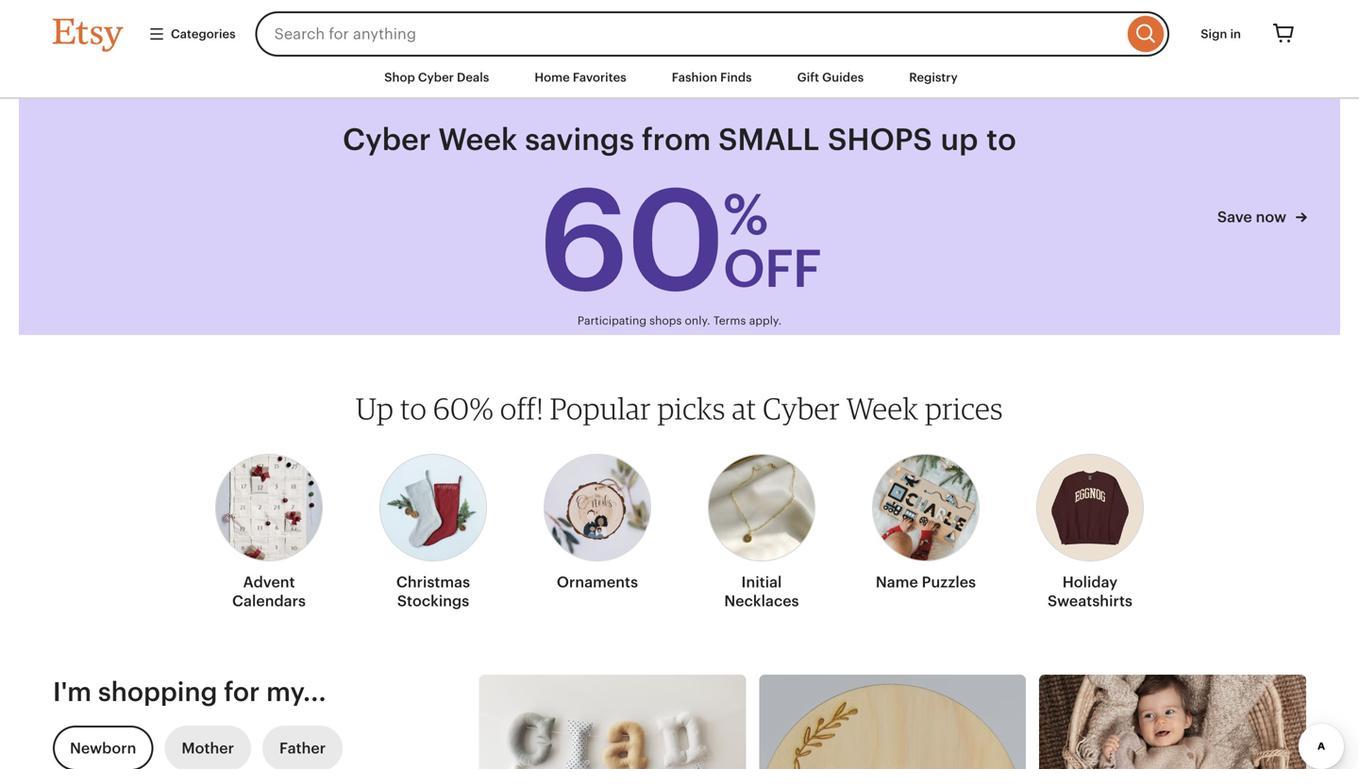 Task type: locate. For each thing, give the bounding box(es) containing it.
holiday sweatshirts link
[[1037, 443, 1144, 619]]

registry
[[909, 70, 958, 85]]

christmas
[[397, 574, 470, 591]]

participating
[[578, 315, 647, 327]]

cyber right the at
[[763, 391, 841, 427]]

sign in
[[1201, 27, 1242, 41]]

deals
[[457, 70, 489, 85]]

banner containing categories
[[19, 0, 1341, 57]]

%
[[723, 183, 768, 247]]

week left prices on the bottom of page
[[847, 391, 919, 427]]

shopping
[[98, 677, 218, 707]]

favorites
[[573, 70, 627, 85]]

1 vertical spatial week
[[847, 391, 919, 427]]

small shops up to
[[719, 122, 1017, 157]]

cyber week savings from small shops up to
[[343, 122, 1017, 157]]

menu bar containing shop cyber deals
[[19, 57, 1341, 99]]

banner
[[19, 0, 1341, 57]]

christmas stockings
[[397, 574, 470, 610]]

i'm
[[53, 677, 92, 707]]

2 vertical spatial cyber
[[763, 391, 841, 427]]

from
[[642, 122, 711, 157]]

sign in button
[[1187, 17, 1256, 51]]

fashion finds link
[[658, 60, 766, 95]]

name puzzles
[[876, 574, 976, 591]]

cyber down shop
[[343, 122, 431, 157]]

categories
[[171, 27, 236, 41]]

picks
[[658, 391, 726, 427]]

christmas stockings link
[[380, 443, 487, 619]]

name
[[876, 574, 919, 591]]

father
[[279, 740, 326, 757]]

home favorites link
[[521, 60, 641, 95]]

at
[[732, 391, 757, 427]]

gift guides
[[798, 70, 864, 85]]

initial
[[742, 574, 782, 591]]

newborn
[[70, 740, 136, 757]]

None search field
[[256, 11, 1170, 57]]

in
[[1231, 27, 1242, 41]]

week down deals
[[439, 122, 518, 157]]

for
[[224, 677, 260, 707]]

only.
[[685, 315, 711, 327]]

categories button
[[134, 17, 250, 51]]

necklaces
[[725, 593, 799, 610]]

0 horizontal spatial week
[[439, 122, 518, 157]]

gift guides link
[[783, 60, 878, 95]]

name puzzles link
[[872, 443, 980, 600]]

puzzles
[[922, 574, 976, 591]]

popular
[[550, 391, 651, 427]]

save now link
[[1218, 207, 1341, 228]]

save now
[[1218, 209, 1291, 226]]

advent calendars
[[232, 574, 306, 610]]

sign
[[1201, 27, 1228, 41]]

registry link
[[895, 60, 972, 95]]

prices
[[925, 391, 1004, 427]]

cyber
[[418, 70, 454, 85], [343, 122, 431, 157], [763, 391, 841, 427]]

week
[[439, 122, 518, 157], [847, 391, 919, 427]]

finds
[[721, 70, 752, 85]]

mother
[[182, 740, 234, 757]]

menu bar
[[19, 57, 1341, 99]]

cyber right shop
[[418, 70, 454, 85]]

shop
[[384, 70, 415, 85]]

savings
[[525, 122, 635, 157]]

0 vertical spatial cyber
[[418, 70, 454, 85]]



Task type: vqa. For each thing, say whether or not it's contained in the screenshot.
top Black-
no



Task type: describe. For each thing, give the bounding box(es) containing it.
off!
[[500, 391, 544, 427]]

fashion finds
[[672, 70, 752, 85]]

initial necklaces link
[[708, 443, 816, 619]]

off
[[723, 240, 821, 299]]

home
[[535, 70, 570, 85]]

Search for anything text field
[[256, 11, 1124, 57]]

stockings
[[397, 593, 469, 610]]

shop cyber deals link
[[370, 60, 504, 95]]

guides
[[823, 70, 864, 85]]

participating shops only. terms apply.
[[578, 315, 782, 327]]

60%
[[433, 391, 494, 427]]

cyber inside shop cyber deals 'link'
[[418, 70, 454, 85]]

shop cyber deals
[[384, 70, 489, 85]]

ornaments link
[[544, 443, 652, 600]]

1 horizontal spatial week
[[847, 391, 919, 427]]

save
[[1218, 209, 1253, 226]]

holiday sweatshirts
[[1048, 574, 1133, 610]]

ornaments
[[557, 574, 638, 591]]

i'm shopping for my...
[[53, 677, 326, 707]]

shops
[[650, 315, 682, 327]]

initial necklaces
[[725, 574, 799, 610]]

advent calendars link
[[215, 443, 323, 619]]

advent
[[243, 574, 295, 591]]

holiday
[[1063, 574, 1118, 591]]

to
[[400, 391, 427, 427]]

calendars
[[232, 593, 306, 610]]

up
[[356, 391, 394, 427]]

fashion
[[672, 70, 718, 85]]

now
[[1256, 209, 1287, 226]]

0 vertical spatial week
[[439, 122, 518, 157]]

home favorites
[[535, 70, 627, 85]]

60
[[538, 160, 723, 322]]

my...
[[266, 677, 326, 707]]

sweatshirts
[[1048, 593, 1133, 610]]

60 % off
[[538, 160, 821, 322]]

terms apply.
[[714, 315, 782, 327]]

1 vertical spatial cyber
[[343, 122, 431, 157]]

gift
[[798, 70, 820, 85]]

up to 60% off! popular picks at cyber week prices
[[356, 391, 1004, 427]]



